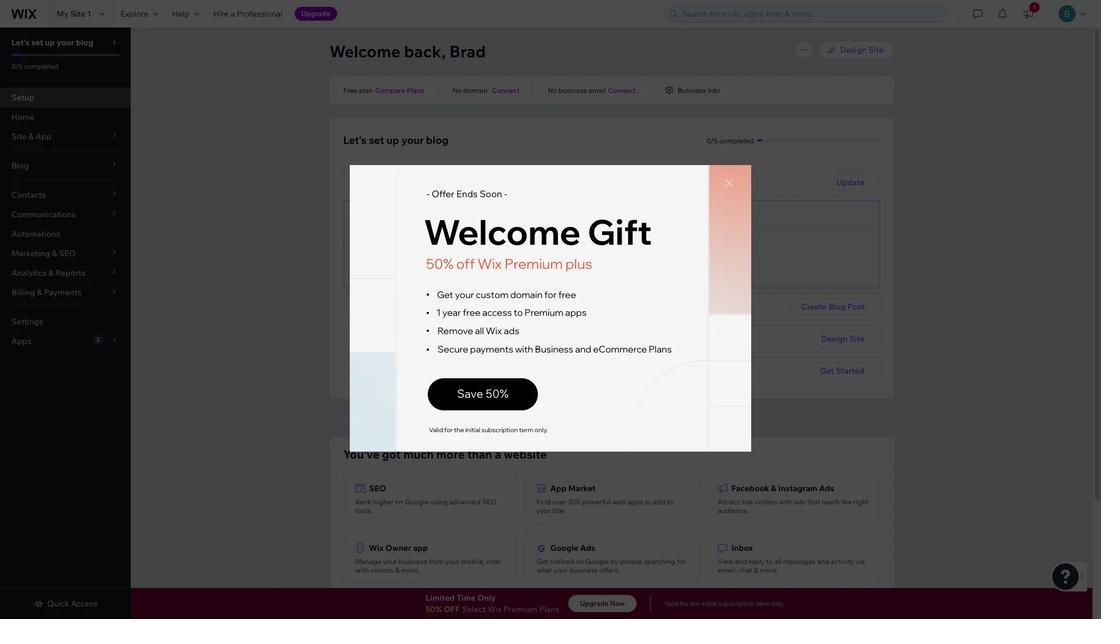 Task type: describe. For each thing, give the bounding box(es) containing it.
create
[[802, 302, 827, 312]]

1 horizontal spatial let's set up your blog
[[343, 134, 449, 147]]

site
[[742, 498, 754, 507]]

rank higher on google using advanced seo tools.
[[356, 498, 497, 515]]

0 horizontal spatial all
[[475, 325, 484, 337]]

up inside sidebar element
[[45, 37, 55, 48]]

select
[[462, 605, 486, 615]]

found
[[382, 366, 404, 377]]

your up connect a custom domain on the top left of page
[[395, 177, 412, 188]]

2 horizontal spatial connect
[[609, 86, 636, 94]]

plans inside limited time only 50% off select wix premium plans
[[540, 605, 560, 615]]

50% inside 'link'
[[486, 387, 509, 401]]

0 horizontal spatial subscription
[[482, 426, 518, 434]]

attract site visitors with ads that reach the right audience.
[[718, 498, 869, 515]]

2 - from the left
[[505, 188, 508, 200]]

premium inside limited time only 50% off select wix premium plans
[[504, 605, 538, 615]]

0 vertical spatial apps
[[566, 307, 587, 319]]

access
[[483, 307, 512, 319]]

& inside manage your business from your mobile, chat with visitors & more.
[[395, 566, 400, 575]]

1 vertical spatial 0/5
[[707, 136, 718, 145]]

save
[[457, 387, 484, 401]]

1 horizontal spatial website
[[504, 448, 547, 462]]

completed inside sidebar element
[[24, 62, 59, 71]]

your up update your blog type
[[402, 134, 424, 147]]

time
[[457, 593, 476, 604]]

domain for connect a custom domain
[[437, 208, 466, 219]]

domain down brad
[[464, 86, 488, 94]]

your down "owner" in the bottom left of the page
[[383, 558, 398, 566]]

no for no business email connect
[[548, 86, 558, 94]]

with inside manage your business from your mobile, chat with visitors & more.
[[356, 566, 369, 575]]

& inside button
[[770, 603, 775, 614]]

0 horizontal spatial site
[[70, 9, 85, 19]]

tools.
[[356, 507, 373, 515]]

type
[[433, 177, 450, 188]]

0 vertical spatial design site
[[841, 45, 884, 55]]

let's go
[[578, 258, 608, 269]]

chat inside manage your business from your mobile, chat with visitors & more.
[[487, 558, 501, 566]]

manage your business from your mobile, chat with visitors & more.
[[356, 558, 501, 575]]

update for update
[[837, 177, 865, 188]]

connect link for no domain connect
[[492, 85, 520, 95]]

visitors inside attract site visitors with ads that reach the right audience.
[[755, 498, 778, 507]]

payments
[[470, 344, 514, 355]]

find for find over 300 powerful web apps to add to your site.
[[537, 498, 551, 507]]

Search for tools, apps, help & more... field
[[679, 6, 944, 22]]

blog
[[829, 302, 847, 312]]

0 vertical spatial the
[[454, 426, 464, 434]]

got
[[382, 448, 401, 462]]

reports
[[777, 603, 806, 614]]

compare plans link
[[376, 85, 425, 95]]

professional
[[237, 9, 283, 19]]

settings
[[11, 317, 43, 327]]

plan
[[359, 86, 373, 94]]

0 horizontal spatial seo
[[369, 484, 386, 494]]

e.g., mystunningwebsite.com field
[[380, 255, 554, 271]]

site inside button
[[850, 334, 865, 344]]

0 horizontal spatial business
[[535, 344, 574, 355]]

audience.
[[718, 507, 749, 515]]

business inside manage your business from your mobile, chat with visitors & more.
[[399, 558, 427, 566]]

0 vertical spatial plans
[[407, 86, 425, 94]]

your up post at left
[[455, 289, 474, 301]]

2 horizontal spatial plans
[[649, 344, 672, 355]]

1 horizontal spatial the
[[690, 600, 700, 608]]

and left activity
[[818, 558, 830, 566]]

get started
[[821, 366, 865, 377]]

all inside 'view and reply to all messages and activity via email, chat & more.'
[[775, 558, 782, 566]]

1 for 1 year free access to premium apps
[[437, 307, 441, 319]]

business info button
[[664, 85, 721, 95]]

it
[[505, 235, 510, 246]]

for inside the get noticed on google by people searching for what your business offers.
[[677, 558, 686, 566]]

0 horizontal spatial ads
[[581, 544, 596, 554]]

right
[[854, 498, 869, 507]]

domain for get your custom domain for free
[[511, 289, 543, 301]]

sidebar element
[[0, 28, 131, 620]]

0 horizontal spatial connect
[[366, 208, 399, 219]]

clicks.
[[541, 235, 564, 246]]

1 horizontal spatial up
[[387, 134, 399, 147]]

web
[[613, 498, 626, 507]]

blog up type
[[426, 134, 449, 147]]

my
[[57, 9, 69, 19]]

rank
[[356, 498, 372, 507]]

save 50% link
[[428, 379, 538, 411]]

post
[[848, 302, 865, 312]]

to inside 'view and reply to all messages and activity via email, chat & more.'
[[767, 558, 774, 566]]

on for higher
[[396, 498, 404, 507]]

& inside 'view and reply to all messages and activity via email, chat & more.'
[[754, 566, 759, 575]]

year
[[443, 307, 461, 319]]

custom for your
[[476, 289, 509, 301]]

0/5 inside sidebar element
[[11, 62, 23, 71]]

1 vertical spatial term
[[757, 600, 771, 608]]

0 horizontal spatial 1
[[87, 9, 91, 19]]

domain for find your perfect domain and secure it in a few clicks.
[[432, 235, 460, 246]]

back,
[[404, 41, 446, 61]]

find your perfect domain and secure it in a few clicks.
[[366, 235, 564, 246]]

inbox
[[732, 544, 754, 554]]

to right add
[[667, 498, 674, 507]]

your inside the get noticed on google by people searching for what your business offers.
[[554, 566, 569, 575]]

0 vertical spatial with
[[516, 344, 534, 355]]

secure
[[478, 235, 503, 246]]

email
[[589, 86, 606, 94]]

instagram
[[779, 484, 818, 494]]

powerful
[[583, 498, 611, 507]]

financial tools button
[[525, 592, 699, 620]]

few
[[526, 235, 540, 246]]

design down write
[[366, 334, 392, 344]]

1 vertical spatial site
[[869, 45, 884, 55]]

1 horizontal spatial only.
[[772, 600, 786, 608]]

to left add
[[645, 498, 652, 507]]

1 horizontal spatial set
[[369, 134, 384, 147]]

your left perfect
[[384, 235, 401, 246]]

find over 300 powerful web apps to add to your site.
[[537, 498, 674, 515]]

quick
[[47, 599, 69, 610]]

0 horizontal spatial term
[[520, 426, 534, 434]]

blog right first
[[423, 302, 440, 312]]

1 year free access to premium apps
[[437, 307, 587, 319]]

your up "get found on google"
[[394, 334, 411, 344]]

wix owner app
[[369, 544, 428, 554]]

go
[[597, 258, 608, 269]]

setup
[[11, 92, 34, 103]]

compare
[[376, 86, 405, 94]]

custom for a
[[407, 208, 435, 219]]

no business email connect
[[548, 86, 636, 94]]

on for noticed
[[576, 558, 584, 566]]

more. inside manage your business from your mobile, chat with visitors & more.
[[401, 566, 420, 575]]

blog left type
[[414, 177, 431, 188]]

google for higher
[[405, 498, 429, 507]]

0 horizontal spatial only.
[[535, 426, 548, 434]]

blog inside sidebar element
[[76, 37, 93, 48]]

1 horizontal spatial ads
[[820, 484, 835, 494]]

add
[[653, 498, 666, 507]]

save 50%
[[457, 387, 509, 401]]

now
[[611, 600, 625, 608]]

300
[[568, 498, 581, 507]]

update for update your blog type
[[366, 177, 394, 188]]

help
[[172, 9, 190, 19]]

support
[[667, 413, 698, 424]]

update your blog type
[[366, 177, 450, 188]]

a right 'in' at left top
[[520, 235, 524, 246]]

get for get your custom domain for free
[[437, 289, 454, 301]]

welcome for back,
[[330, 41, 401, 61]]

premium for gift
[[505, 255, 563, 273]]

1 horizontal spatial valid for the initial subscription term only.
[[665, 600, 786, 608]]

business inside the get noticed on google by people searching for what your business offers.
[[570, 566, 598, 575]]

1 horizontal spatial 0/5 completed
[[707, 136, 754, 145]]

1 - from the left
[[427, 188, 430, 200]]

what
[[537, 566, 553, 575]]

facebook & instagram ads
[[732, 484, 835, 494]]

noticed
[[550, 558, 575, 566]]

reach
[[823, 498, 840, 507]]

site.
[[553, 507, 566, 515]]

email
[[369, 603, 390, 614]]

1 vertical spatial let's
[[343, 134, 367, 147]]

no for no domain connect
[[453, 86, 462, 94]]

wix up manage
[[369, 544, 384, 554]]

design inside button
[[822, 334, 848, 344]]

analytics & reports button
[[706, 592, 881, 620]]

secure
[[438, 344, 469, 355]]

1 horizontal spatial completed
[[720, 136, 754, 145]]

1 horizontal spatial free
[[559, 289, 577, 301]]



Task type: vqa. For each thing, say whether or not it's contained in the screenshot.


Task type: locate. For each thing, give the bounding box(es) containing it.
app
[[551, 484, 567, 494]]

welcome
[[330, 41, 401, 61], [424, 211, 581, 254]]

completed up 'setup'
[[24, 62, 59, 71]]

show your support
[[625, 413, 698, 424]]

1 vertical spatial ads
[[581, 544, 596, 554]]

the
[[454, 426, 464, 434], [842, 498, 853, 507], [690, 600, 700, 608]]

only
[[478, 593, 496, 604]]

business down 1 year free access to premium apps
[[535, 344, 574, 355]]

let's
[[11, 37, 30, 48], [343, 134, 367, 147], [578, 258, 595, 269]]

50% right save
[[486, 387, 509, 401]]

2 vertical spatial plans
[[540, 605, 560, 615]]

1 horizontal spatial subscription
[[719, 600, 755, 608]]

premium down "few"
[[505, 255, 563, 273]]

0 horizontal spatial visitors
[[371, 566, 394, 575]]

1 update from the left
[[366, 177, 394, 188]]

update inside button
[[837, 177, 865, 188]]

connect link
[[492, 85, 520, 95], [609, 85, 636, 95]]

website down first
[[412, 334, 442, 344]]

and left secure
[[462, 235, 476, 246]]

valid for the initial subscription term only.
[[429, 426, 548, 434], [665, 600, 786, 608]]

valid down the searching
[[665, 600, 679, 608]]

reply
[[749, 558, 765, 566]]

design down create blog post
[[822, 334, 848, 344]]

a right 'than'
[[495, 448, 502, 462]]

gift
[[588, 211, 653, 254]]

mobile,
[[462, 558, 485, 566]]

0 vertical spatial 0/5 completed
[[11, 62, 59, 71]]

design site
[[841, 45, 884, 55], [822, 334, 865, 344]]

your right what
[[554, 566, 569, 575]]

free down 'plus'
[[559, 289, 577, 301]]

setup link
[[0, 88, 131, 107]]

let's go button
[[567, 255, 619, 272]]

let's left go
[[578, 258, 595, 269]]

google left by
[[586, 558, 609, 566]]

0 vertical spatial business
[[678, 86, 707, 94]]

ads down instagram
[[795, 498, 806, 507]]

0/5 down info
[[707, 136, 718, 145]]

business left email on the top right of page
[[559, 86, 587, 94]]

get for get found on google
[[366, 366, 380, 377]]

get
[[437, 289, 454, 301], [366, 366, 380, 377], [821, 366, 835, 377], [537, 558, 549, 566]]

higher
[[373, 498, 394, 507]]

50% inside welcome gift 50% off wix premium plus
[[426, 255, 454, 273]]

design down search for tools, apps, help & more... field
[[841, 45, 867, 55]]

blog down my site 1
[[76, 37, 93, 48]]

ads inside attract site visitors with ads that reach the right audience.
[[795, 498, 806, 507]]

manage
[[356, 558, 382, 566]]

design site inside button
[[822, 334, 865, 344]]

0 horizontal spatial on
[[396, 498, 404, 507]]

& right facebook
[[772, 484, 777, 494]]

upgrade button
[[295, 7, 337, 21]]

1 horizontal spatial upgrade
[[580, 600, 609, 608]]

1 horizontal spatial more.
[[760, 566, 779, 575]]

0 horizontal spatial set
[[31, 37, 43, 48]]

0 vertical spatial set
[[31, 37, 43, 48]]

the inside attract site visitors with ads that reach the right audience.
[[842, 498, 853, 507]]

0 vertical spatial website
[[412, 334, 442, 344]]

find for find your perfect domain and secure it in a few clicks.
[[366, 235, 382, 246]]

1 horizontal spatial ads
[[795, 498, 806, 507]]

0 horizontal spatial plans
[[407, 86, 425, 94]]

0 horizontal spatial let's
[[11, 37, 30, 48]]

business left info
[[678, 86, 707, 94]]

- left offer
[[427, 188, 430, 200]]

wix inside welcome gift 50% off wix premium plus
[[478, 255, 502, 273]]

ads up reach
[[820, 484, 835, 494]]

let's down "free"
[[343, 134, 367, 147]]

2 more. from the left
[[760, 566, 779, 575]]

seo inside rank higher on google using advanced seo tools.
[[482, 498, 497, 507]]

1 horizontal spatial all
[[775, 558, 782, 566]]

seo up higher
[[369, 484, 386, 494]]

more. inside 'view and reply to all messages and activity via email, chat & more.'
[[760, 566, 779, 575]]

all up payments
[[475, 325, 484, 337]]

plus
[[566, 255, 593, 273]]

your inside find over 300 powerful web apps to add to your site.
[[537, 507, 551, 515]]

no domain connect
[[453, 86, 520, 94]]

get your custom domain for free
[[437, 289, 577, 301]]

2 vertical spatial 50%
[[426, 605, 442, 615]]

0 vertical spatial let's
[[11, 37, 30, 48]]

from
[[429, 558, 444, 566]]

no down brad
[[453, 86, 462, 94]]

free up the remove all wix ads
[[463, 307, 481, 319]]

a up perfect
[[400, 208, 405, 219]]

2 vertical spatial site
[[850, 334, 865, 344]]

let's set up your blog inside sidebar element
[[11, 37, 93, 48]]

the left 'analytics'
[[690, 600, 700, 608]]

2 update from the left
[[837, 177, 865, 188]]

0 horizontal spatial website
[[412, 334, 442, 344]]

1 horizontal spatial business
[[678, 86, 707, 94]]

upgrade for upgrade
[[302, 9, 330, 18]]

1 horizontal spatial update
[[837, 177, 865, 188]]

get left 'started' at the bottom right of page
[[821, 366, 835, 377]]

0 vertical spatial initial
[[466, 426, 481, 434]]

google for noticed
[[586, 558, 609, 566]]

0 horizontal spatial with
[[356, 566, 369, 575]]

0 horizontal spatial up
[[45, 37, 55, 48]]

owner
[[386, 544, 412, 554]]

the left the right
[[842, 498, 853, 507]]

wix up payments
[[486, 325, 502, 337]]

plans right compare
[[407, 86, 425, 94]]

update button
[[827, 174, 876, 191]]

2 connect link from the left
[[609, 85, 636, 95]]

google up noticed
[[551, 544, 579, 554]]

1 horizontal spatial 0/5
[[707, 136, 718, 145]]

facebook
[[732, 484, 770, 494]]

your inside sidebar element
[[57, 37, 74, 48]]

create blog post button
[[791, 298, 876, 316]]

website right 'than'
[[504, 448, 547, 462]]

on down google ads
[[576, 558, 584, 566]]

let's set up your blog down my in the top left of the page
[[11, 37, 93, 48]]

seo right advanced
[[482, 498, 497, 507]]

custom up access
[[476, 289, 509, 301]]

subscription down email,
[[719, 600, 755, 608]]

0 horizontal spatial -
[[427, 188, 430, 200]]

plans down what
[[540, 605, 560, 615]]

a inside hire a professional 'link'
[[231, 9, 235, 19]]

get left noticed
[[537, 558, 549, 566]]

let's inside button
[[578, 258, 595, 269]]

ads down 1 year free access to premium apps
[[504, 325, 520, 337]]

50% left off
[[426, 255, 454, 273]]

1 vertical spatial initial
[[702, 600, 717, 608]]

2 vertical spatial let's
[[578, 258, 595, 269]]

term
[[520, 426, 534, 434], [757, 600, 771, 608]]

analytics & reports
[[732, 603, 806, 614]]

offer
[[432, 188, 455, 200]]

0 vertical spatial seo
[[369, 484, 386, 494]]

visitors right site
[[755, 498, 778, 507]]

1 vertical spatial ads
[[795, 498, 806, 507]]

0 horizontal spatial upgrade
[[302, 9, 330, 18]]

& down "owner" in the bottom left of the page
[[395, 566, 400, 575]]

view and reply to all messages and activity via email, chat & more.
[[718, 558, 866, 575]]

on for found
[[405, 366, 415, 377]]

1 horizontal spatial initial
[[702, 600, 717, 608]]

your
[[57, 37, 74, 48], [402, 134, 424, 147], [395, 177, 412, 188], [384, 235, 401, 246], [455, 289, 474, 301], [388, 302, 405, 312], [394, 334, 411, 344], [537, 507, 551, 515], [383, 558, 398, 566], [446, 558, 460, 566], [554, 566, 569, 575]]

1 vertical spatial up
[[387, 134, 399, 147]]

1 vertical spatial upgrade
[[580, 600, 609, 608]]

premium inside welcome gift 50% off wix premium plus
[[505, 255, 563, 273]]

visitors
[[755, 498, 778, 507], [371, 566, 394, 575]]

marketing
[[392, 603, 432, 614]]

2 vertical spatial on
[[576, 558, 584, 566]]

on inside rank higher on google using advanced seo tools.
[[396, 498, 404, 507]]

valid for the initial subscription term only. up 'than'
[[429, 426, 548, 434]]

1 horizontal spatial with
[[516, 344, 534, 355]]

1 horizontal spatial let's
[[343, 134, 367, 147]]

business inside button
[[678, 86, 707, 94]]

up
[[45, 37, 55, 48], [387, 134, 399, 147]]

access
[[71, 599, 97, 610]]

plans
[[407, 86, 425, 94], [649, 344, 672, 355], [540, 605, 560, 615]]

0 horizontal spatial ads
[[504, 325, 520, 337]]

upgrade inside 'upgrade now' button
[[580, 600, 609, 608]]

0/5 completed up close image
[[707, 136, 754, 145]]

valid for the initial subscription term only. down email,
[[665, 600, 786, 608]]

on right higher
[[396, 498, 404, 507]]

1 vertical spatial website
[[504, 448, 547, 462]]

0/5 completed inside sidebar element
[[11, 62, 59, 71]]

0 vertical spatial all
[[475, 325, 484, 337]]

your left site.
[[537, 507, 551, 515]]

domain
[[464, 86, 488, 94], [437, 208, 466, 219], [432, 235, 460, 246], [511, 289, 543, 301]]

help button
[[165, 0, 206, 28]]

0 horizontal spatial let's set up your blog
[[11, 37, 93, 48]]

offers.
[[600, 566, 620, 575]]

1 horizontal spatial no
[[548, 86, 558, 94]]

brad
[[450, 41, 486, 61]]

connect link for no business email connect
[[609, 85, 636, 95]]

google for found
[[417, 366, 444, 377]]

1 more. from the left
[[401, 566, 420, 575]]

get left found
[[366, 366, 380, 377]]

custom up perfect
[[407, 208, 435, 219]]

0 horizontal spatial completed
[[24, 62, 59, 71]]

and down inbox at the bottom
[[736, 558, 748, 566]]

1 horizontal spatial plans
[[540, 605, 560, 615]]

google left using
[[405, 498, 429, 507]]

your down my in the top left of the page
[[57, 37, 74, 48]]

premium
[[505, 255, 563, 273], [525, 307, 564, 319], [504, 605, 538, 615]]

get inside get started button
[[821, 366, 835, 377]]

info
[[708, 86, 721, 94]]

chat inside 'view and reply to all messages and activity via email, chat & more.'
[[739, 566, 753, 575]]

searching
[[644, 558, 676, 566]]

wix inside limited time only 50% off select wix premium plans
[[488, 605, 502, 615]]

ends
[[457, 188, 478, 200]]

0 vertical spatial find
[[366, 235, 382, 246]]

wix down the only
[[488, 605, 502, 615]]

home
[[11, 112, 34, 122]]

business down google ads
[[570, 566, 598, 575]]

domain right perfect
[[432, 235, 460, 246]]

welcome back, brad
[[330, 41, 486, 61]]

apps up secure payments with business and ecommerce plans
[[566, 307, 587, 319]]

2 vertical spatial the
[[690, 600, 700, 608]]

1 horizontal spatial -
[[505, 188, 508, 200]]

set down free plan compare plans
[[369, 134, 384, 147]]

1 horizontal spatial site
[[850, 334, 865, 344]]

initial up 'than'
[[466, 426, 481, 434]]

1 horizontal spatial welcome
[[424, 211, 581, 254]]

ads
[[820, 484, 835, 494], [581, 544, 596, 554]]

let's inside sidebar element
[[11, 37, 30, 48]]

business down app
[[399, 558, 427, 566]]

get for get started
[[821, 366, 835, 377]]

50%
[[426, 255, 454, 273], [486, 387, 509, 401], [426, 605, 442, 615]]

find inside find over 300 powerful web apps to add to your site.
[[537, 498, 551, 507]]

get inside the get noticed on google by people searching for what your business offers.
[[537, 558, 549, 566]]

visitors down "owner" in the bottom left of the page
[[371, 566, 394, 575]]

1 for 1
[[1034, 3, 1037, 11]]

0 vertical spatial valid for the initial subscription term only.
[[429, 426, 548, 434]]

0 vertical spatial let's set up your blog
[[11, 37, 93, 48]]

with inside attract site visitors with ads that reach the right audience.
[[780, 498, 793, 507]]

google inside the get noticed on google by people searching for what your business offers.
[[586, 558, 609, 566]]

settings link
[[0, 312, 131, 332]]

initial left 'analytics'
[[702, 600, 717, 608]]

1 horizontal spatial term
[[757, 600, 771, 608]]

started
[[837, 366, 865, 377]]

email marketing
[[369, 603, 432, 614]]

2 horizontal spatial on
[[576, 558, 584, 566]]

up up update your blog type
[[387, 134, 399, 147]]

let's set up your blog
[[11, 37, 93, 48], [343, 134, 449, 147]]

ecommerce
[[594, 344, 648, 355]]

automations link
[[0, 224, 131, 244]]

1 horizontal spatial visitors
[[755, 498, 778, 507]]

0 vertical spatial ads
[[820, 484, 835, 494]]

0/5
[[11, 62, 23, 71], [707, 136, 718, 145]]

0 horizontal spatial more.
[[401, 566, 420, 575]]

upgrade inside upgrade button
[[302, 9, 330, 18]]

all
[[475, 325, 484, 337], [775, 558, 782, 566]]

1 horizontal spatial connect
[[492, 86, 520, 94]]

find
[[366, 235, 382, 246], [537, 498, 551, 507]]

hire
[[213, 9, 229, 19]]

a right hire
[[231, 9, 235, 19]]

create blog post
[[802, 302, 865, 312]]

premium up secure payments with business and ecommerce plans
[[525, 307, 564, 319]]

remove
[[438, 325, 474, 337]]

completed up close image
[[720, 136, 754, 145]]

to right access
[[514, 307, 523, 319]]

domain up 1 year free access to premium apps
[[511, 289, 543, 301]]

and left "ecommerce"
[[576, 344, 592, 355]]

0/5 completed up 'setup'
[[11, 62, 59, 71]]

chat right mobile,
[[487, 558, 501, 566]]

let's set up your blog up update your blog type
[[343, 134, 449, 147]]

1 vertical spatial custom
[[476, 289, 509, 301]]

no left email on the top right of page
[[548, 86, 558, 94]]

premium for year
[[525, 307, 564, 319]]

more. left messages
[[760, 566, 779, 575]]

more.
[[401, 566, 420, 575], [760, 566, 779, 575]]

1 horizontal spatial valid
[[665, 600, 679, 608]]

than
[[468, 448, 493, 462]]

on inside the get noticed on google by people searching for what your business offers.
[[576, 558, 584, 566]]

design site button
[[812, 331, 876, 348]]

2 no from the left
[[548, 86, 558, 94]]

apps inside find over 300 powerful web apps to add to your site.
[[628, 498, 643, 507]]

1 horizontal spatial apps
[[628, 498, 643, 507]]

blog
[[76, 37, 93, 48], [426, 134, 449, 147], [414, 177, 431, 188], [423, 302, 440, 312]]

advanced
[[450, 498, 481, 507]]

1 horizontal spatial custom
[[476, 289, 509, 301]]

off
[[444, 605, 460, 615]]

valid up you've got much more than a website
[[429, 426, 443, 434]]

secure payments with business and ecommerce plans
[[438, 344, 672, 355]]

0 vertical spatial on
[[405, 366, 415, 377]]

1 vertical spatial let's set up your blog
[[343, 134, 449, 147]]

financial
[[551, 603, 585, 614]]

design
[[841, 45, 867, 55], [366, 334, 392, 344], [822, 334, 848, 344]]

50% down limited
[[426, 605, 442, 615]]

1 vertical spatial valid
[[665, 600, 679, 608]]

welcome for gift
[[424, 211, 581, 254]]

0 vertical spatial completed
[[24, 62, 59, 71]]

1 vertical spatial with
[[780, 498, 793, 507]]

0 vertical spatial custom
[[407, 208, 435, 219]]

0 horizontal spatial initial
[[466, 426, 481, 434]]

google inside rank higher on google using advanced seo tools.
[[405, 498, 429, 507]]

welcome inside welcome gift 50% off wix premium plus
[[424, 211, 581, 254]]

0 vertical spatial valid
[[429, 426, 443, 434]]

people
[[620, 558, 643, 566]]

- right soon
[[505, 188, 508, 200]]

1 vertical spatial plans
[[649, 344, 672, 355]]

upgrade for upgrade now
[[580, 600, 609, 608]]

2 horizontal spatial with
[[780, 498, 793, 507]]

business info
[[678, 86, 721, 94]]

0 vertical spatial site
[[70, 9, 85, 19]]

50% inside limited time only 50% off select wix premium plans
[[426, 605, 442, 615]]

0/5 up 'setup'
[[11, 62, 23, 71]]

0 horizontal spatial chat
[[487, 558, 501, 566]]

1 button
[[1016, 0, 1042, 28]]

your left first
[[388, 302, 405, 312]]

get for get noticed on google by people searching for what your business offers.
[[537, 558, 549, 566]]

subscription up 'than'
[[482, 426, 518, 434]]

0 horizontal spatial valid for the initial subscription term only.
[[429, 426, 548, 434]]

connect a custom domain
[[366, 208, 466, 219]]

get up post at left
[[437, 289, 454, 301]]

1 vertical spatial welcome
[[424, 211, 581, 254]]

limited time only 50% off select wix premium plans
[[426, 593, 560, 615]]

0 vertical spatial visitors
[[755, 498, 778, 507]]

1 no from the left
[[453, 86, 462, 94]]

ads
[[504, 325, 520, 337], [795, 498, 806, 507]]

hire a professional link
[[206, 0, 290, 28]]

1 connect link from the left
[[492, 85, 520, 95]]

close image
[[725, 179, 734, 188]]

show your support button
[[625, 413, 698, 424]]

0 horizontal spatial connect link
[[492, 85, 520, 95]]

free
[[343, 86, 358, 94]]

first
[[407, 302, 422, 312]]

& left reports
[[770, 603, 775, 614]]

- offer ends soon -
[[427, 188, 508, 200]]

find left perfect
[[366, 235, 382, 246]]

to right reply on the right bottom of page
[[767, 558, 774, 566]]

1 inside button
[[1034, 3, 1037, 11]]

visitors inside manage your business from your mobile, chat with visitors & more.
[[371, 566, 394, 575]]

0 vertical spatial subscription
[[482, 426, 518, 434]]

0 horizontal spatial welcome
[[330, 41, 401, 61]]

your right from
[[446, 558, 460, 566]]

1 vertical spatial find
[[537, 498, 551, 507]]

email marketing button
[[343, 592, 518, 620]]

app
[[413, 544, 428, 554]]

2 vertical spatial premium
[[504, 605, 538, 615]]

1 vertical spatial the
[[842, 498, 853, 507]]

set
[[31, 37, 43, 48], [369, 134, 384, 147]]

set inside sidebar element
[[31, 37, 43, 48]]

upgrade now
[[580, 600, 625, 608]]

on right found
[[405, 366, 415, 377]]

1 vertical spatial free
[[463, 307, 481, 319]]

financial tools
[[551, 603, 606, 614]]

domain down offer
[[437, 208, 466, 219]]

google down secure
[[417, 366, 444, 377]]

premium down what
[[504, 605, 538, 615]]

0 horizontal spatial no
[[453, 86, 462, 94]]

my site 1
[[57, 9, 91, 19]]

on
[[405, 366, 415, 377], [396, 498, 404, 507], [576, 558, 584, 566]]

tools
[[587, 603, 606, 614]]

1 vertical spatial subscription
[[719, 600, 755, 608]]



